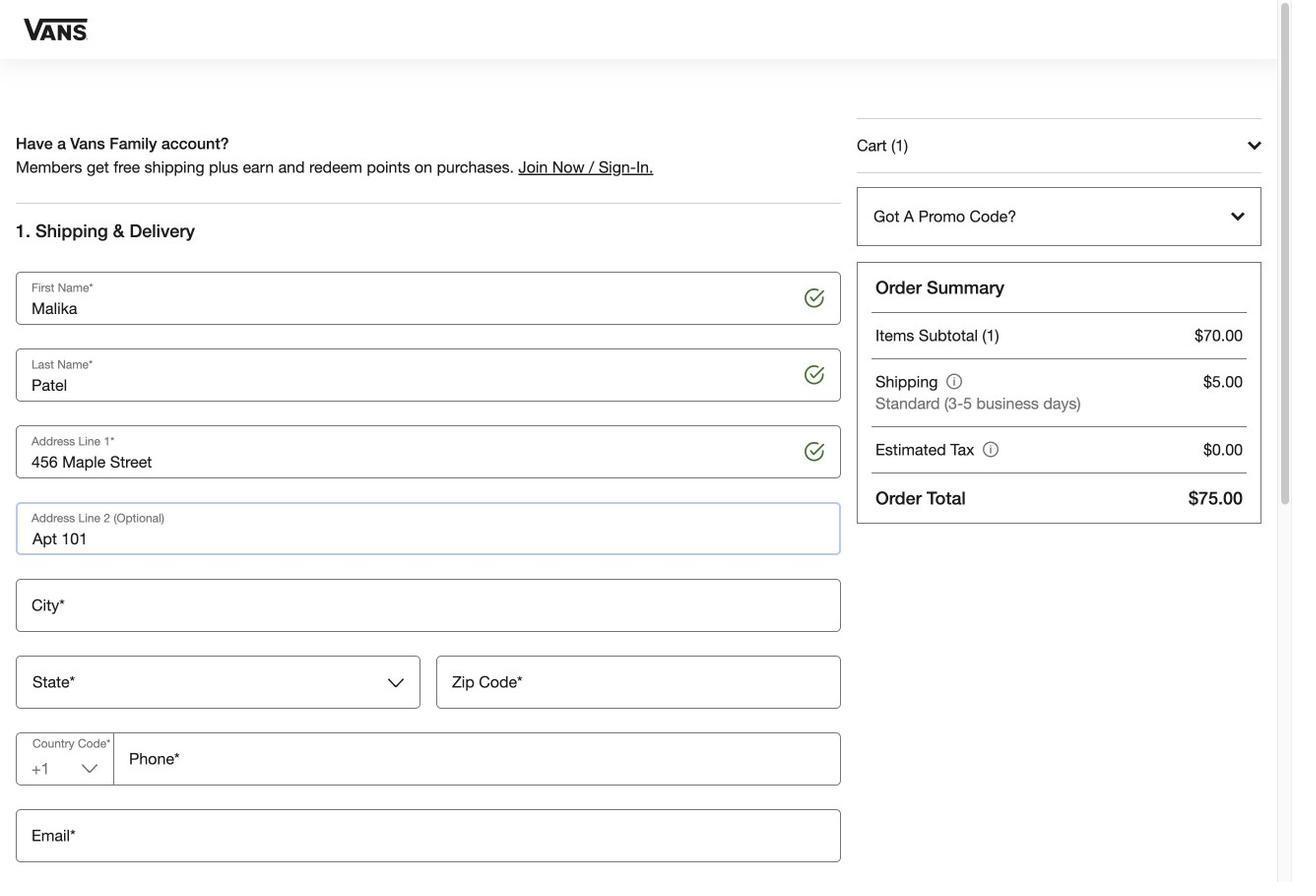 Task type: describe. For each thing, give the bounding box(es) containing it.
estimated tax tooltip image
[[983, 442, 999, 458]]

Enter a location text field
[[16, 426, 842, 479]]

home page image
[[24, 0, 88, 62]]

shipping tooltip image
[[947, 374, 963, 390]]

Phone telephone field
[[113, 733, 842, 786]]



Task type: locate. For each thing, give the bounding box(es) containing it.
None text field
[[16, 503, 842, 556], [16, 579, 842, 633], [16, 503, 842, 556], [16, 579, 842, 633]]

None email field
[[16, 810, 842, 863]]

None text field
[[16, 272, 842, 325], [16, 349, 842, 402], [437, 656, 842, 709], [17, 657, 420, 709], [16, 272, 842, 325], [16, 349, 842, 402], [437, 656, 842, 709], [17, 657, 420, 709]]



